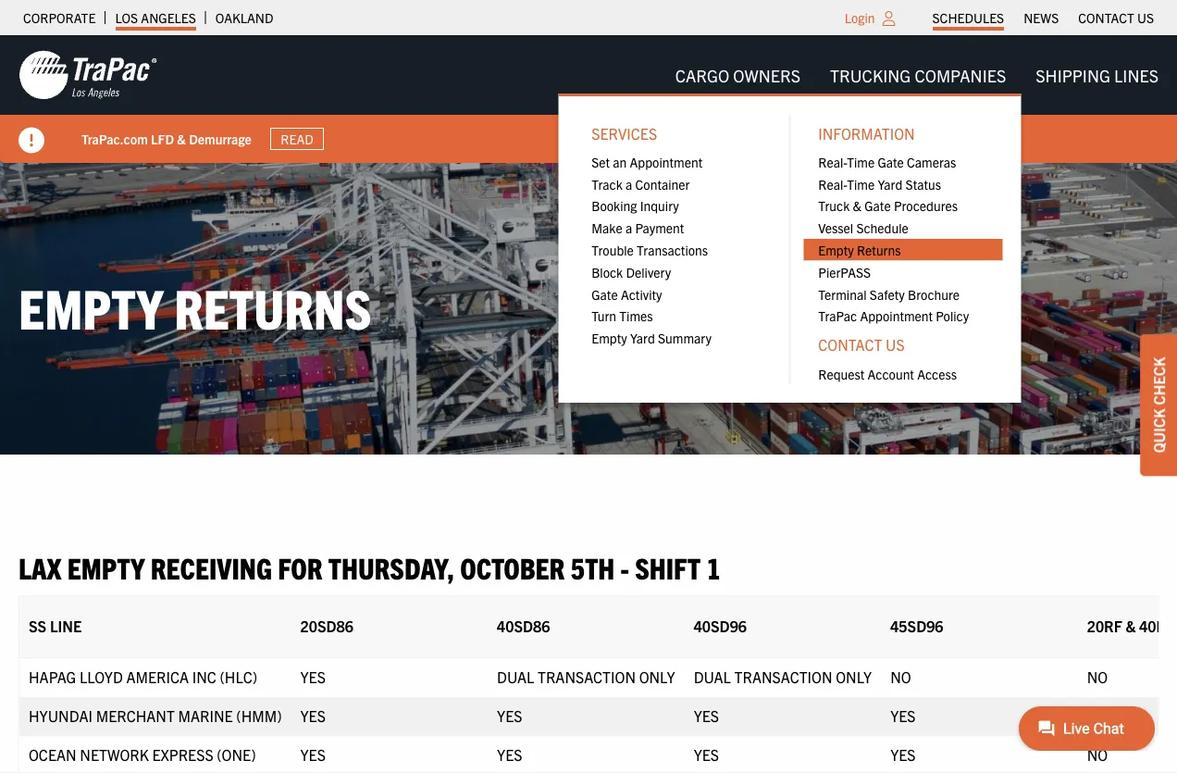 Task type: describe. For each thing, give the bounding box(es) containing it.
1 real- from the top
[[819, 153, 847, 170]]

booking inquiry link
[[577, 195, 776, 217]]

shift
[[635, 549, 701, 585]]

oakland
[[216, 9, 274, 26]]

corporate link
[[23, 5, 96, 31]]

read
[[281, 131, 314, 147]]

track
[[592, 175, 623, 192]]

appointment inside 'real-time gate cameras real-time yard status truck & gate procedures vessel schedule empty returns pierpass terminal safety brochure trapac appointment policy'
[[861, 307, 934, 324]]

empty returns
[[19, 272, 372, 340]]

cargo owners link
[[661, 56, 816, 94]]

times
[[620, 307, 653, 324]]

1 vertical spatial gate
[[865, 197, 891, 214]]

20sd86
[[301, 616, 354, 635]]

schedules
[[933, 9, 1005, 26]]

activity
[[621, 285, 663, 302]]

(hlc)
[[220, 667, 257, 686]]

terminal
[[819, 285, 867, 302]]

oakland link
[[216, 5, 274, 31]]

pierpass link
[[804, 261, 1003, 283]]

los angeles image
[[19, 49, 157, 101]]

check
[[1150, 357, 1169, 405]]

banner containing cargo owners
[[0, 35, 1178, 403]]

ocean network express (one)
[[29, 745, 256, 763]]

shipping lines link
[[1022, 56, 1174, 94]]

truck
[[819, 197, 850, 214]]

ocean
[[29, 745, 77, 763]]

empty inside set an appointment track a container booking inquiry make a payment trouble transactions block delivery gate activity turn times empty yard summary
[[592, 330, 628, 346]]

lax empty receiving           for thursday, october 5th              - shift 1
[[19, 549, 721, 585]]

yard inside 'real-time gate cameras real-time yard status truck & gate procedures vessel schedule empty returns pierpass terminal safety brochure trapac appointment policy'
[[878, 175, 903, 192]]

40rf
[[1140, 616, 1175, 635]]

menu for information
[[804, 151, 1003, 327]]

trapac.com lfd & demurrage
[[81, 130, 252, 147]]

hyundai
[[29, 706, 93, 725]]

vessel schedule link
[[804, 217, 1003, 239]]

inquiry
[[640, 197, 679, 214]]

real-time gate cameras real-time yard status truck & gate procedures vessel schedule empty returns pierpass terminal safety brochure trapac appointment policy
[[819, 153, 970, 324]]

(one)
[[217, 745, 256, 763]]

set an appointment link
[[577, 151, 776, 173]]

companies
[[915, 64, 1007, 85]]

lax
[[19, 549, 62, 585]]

block
[[592, 263, 623, 280]]

trapac
[[819, 307, 858, 324]]

empty returns link
[[804, 239, 1003, 261]]

solid image
[[19, 127, 44, 153]]

lines
[[1115, 64, 1159, 85]]

turn
[[592, 307, 617, 324]]

light image
[[883, 11, 896, 26]]

real-time gate cameras link
[[804, 151, 1003, 173]]

read link
[[270, 128, 324, 150]]

set
[[592, 153, 610, 170]]

45sd96
[[891, 616, 944, 635]]

quick check link
[[1141, 334, 1178, 476]]

los angeles
[[115, 9, 196, 26]]

0 vertical spatial gate
[[878, 153, 905, 170]]

2 time from the top
[[847, 175, 875, 192]]

0 vertical spatial a
[[626, 175, 633, 192]]

cargo owners
[[676, 64, 801, 85]]

delivery
[[626, 263, 671, 280]]

no for hyundai merchant marine (hmm)
[[1088, 706, 1109, 725]]

request account access link
[[804, 362, 1003, 384]]

contact for contact us "link" to the top
[[1079, 9, 1135, 26]]

20rf
[[1088, 616, 1123, 635]]

payment
[[636, 219, 685, 236]]

hapag lloyd america inc (hlc)
[[29, 667, 257, 686]]

real-time yard status link
[[804, 173, 1003, 195]]

access
[[918, 365, 958, 382]]

terminal safety brochure link
[[804, 283, 1003, 305]]

demurrage
[[189, 130, 252, 147]]

network
[[80, 745, 149, 763]]

corporate
[[23, 9, 96, 26]]

2 real- from the top
[[819, 175, 847, 192]]

hyundai merchant marine (hmm)
[[29, 706, 282, 725]]

40sd96
[[694, 616, 747, 635]]

20rf & 40rf
[[1088, 616, 1175, 635]]

trucking companies menu item
[[559, 56, 1022, 403]]

& inside 'real-time gate cameras real-time yard status truck & gate procedures vessel schedule empty returns pierpass terminal safety brochure trapac appointment policy'
[[853, 197, 862, 214]]

0 vertical spatial contact us link
[[1079, 5, 1155, 31]]

1 dual from the left
[[497, 667, 535, 686]]

0 horizontal spatial &
[[177, 130, 186, 147]]

block delivery link
[[577, 261, 776, 283]]

empty returns menu item
[[804, 239, 1003, 261]]

pierpass
[[819, 263, 872, 280]]

los
[[115, 9, 138, 26]]

1 vertical spatial a
[[626, 219, 633, 236]]

login
[[845, 9, 876, 26]]

menu bar containing cargo owners
[[559, 56, 1174, 403]]



Task type: locate. For each thing, give the bounding box(es) containing it.
us up lines
[[1138, 9, 1155, 26]]

0 horizontal spatial dual transaction only
[[497, 667, 676, 686]]

time down information
[[847, 153, 875, 170]]

1 only from the left
[[640, 667, 676, 686]]

0 horizontal spatial appointment
[[630, 153, 703, 170]]

dual transaction only down 40sd96
[[694, 667, 872, 686]]

banner
[[0, 35, 1178, 403]]

0 horizontal spatial empty
[[19, 272, 163, 340]]

contact us link up account
[[804, 327, 1003, 362]]

& left 40rf
[[1126, 616, 1137, 635]]

login link
[[845, 9, 876, 26]]

merchant
[[96, 706, 175, 725]]

brochure
[[908, 285, 960, 302]]

us up account
[[886, 335, 905, 354]]

0 vertical spatial contact
[[1079, 9, 1135, 26]]

empty inside 'real-time gate cameras real-time yard status truck & gate procedures vessel schedule empty returns pierpass terminal safety brochure trapac appointment policy'
[[819, 241, 854, 258]]

trucking
[[831, 64, 911, 85]]

1 horizontal spatial yard
[[878, 175, 903, 192]]

0 horizontal spatial us
[[886, 335, 905, 354]]

0 vertical spatial appointment
[[630, 153, 703, 170]]

0 vertical spatial menu bar
[[923, 5, 1164, 31]]

october
[[460, 549, 565, 585]]

0 vertical spatial real-
[[819, 153, 847, 170]]

line
[[50, 616, 82, 635]]

2 horizontal spatial empty
[[819, 241, 854, 258]]

trucking companies link
[[816, 56, 1022, 94]]

time up truck
[[847, 175, 875, 192]]

trapac.com
[[81, 130, 148, 147]]

appointment down terminal safety brochure menu item
[[861, 307, 934, 324]]

appointment inside set an appointment track a container booking inquiry make a payment trouble transactions block delivery gate activity turn times empty yard summary
[[630, 153, 703, 170]]

schedules link
[[933, 5, 1005, 31]]

(hmm)
[[236, 706, 282, 725]]

contact us inside "link"
[[819, 335, 905, 354]]

0 vertical spatial time
[[847, 153, 875, 170]]

0 horizontal spatial contact us
[[819, 335, 905, 354]]

information
[[819, 124, 916, 142]]

1 vertical spatial contact us link
[[804, 327, 1003, 362]]

1 horizontal spatial returns
[[857, 241, 901, 258]]

1 vertical spatial time
[[847, 175, 875, 192]]

schedule
[[857, 219, 909, 236]]

0 horizontal spatial contact us link
[[804, 327, 1003, 362]]

transaction down 40sd86
[[538, 667, 636, 686]]

0 vertical spatial us
[[1138, 9, 1155, 26]]

1
[[707, 549, 721, 585]]

a
[[626, 175, 633, 192], [626, 219, 633, 236]]

cargo
[[676, 64, 730, 85]]

1 vertical spatial real-
[[819, 175, 847, 192]]

trucking companies
[[831, 64, 1007, 85]]

request
[[819, 365, 865, 382]]

only
[[640, 667, 676, 686], [836, 667, 872, 686]]

no
[[891, 667, 912, 686], [1088, 667, 1109, 686], [1088, 706, 1109, 725], [1088, 745, 1109, 763]]

menu containing real-time gate cameras
[[804, 151, 1003, 327]]

dual down 40sd86
[[497, 667, 535, 686]]

dual transaction only down 40sd86
[[497, 667, 676, 686]]

trapac appointment policy link
[[804, 305, 1003, 327]]

2 only from the left
[[836, 667, 872, 686]]

lloyd
[[80, 667, 123, 686]]

yes
[[301, 667, 326, 686], [301, 706, 326, 725], [497, 706, 523, 725], [694, 706, 720, 725], [891, 706, 916, 725], [301, 745, 326, 763], [497, 745, 523, 763], [694, 745, 720, 763], [891, 745, 916, 763]]

contact up request
[[819, 335, 883, 354]]

policy
[[937, 307, 970, 324]]

1 vertical spatial appointment
[[861, 307, 934, 324]]

express
[[152, 745, 214, 763]]

real-
[[819, 153, 847, 170], [819, 175, 847, 192]]

set an appointment track a container booking inquiry make a payment trouble transactions block delivery gate activity turn times empty yard summary
[[592, 153, 712, 346]]

dual down 40sd96
[[694, 667, 731, 686]]

for
[[278, 549, 323, 585]]

ss
[[29, 616, 47, 635]]

services link
[[577, 115, 776, 151]]

status
[[906, 175, 942, 192]]

1 dual transaction only from the left
[[497, 667, 676, 686]]

empty
[[819, 241, 854, 258], [19, 272, 163, 340], [592, 330, 628, 346]]

make a payment link
[[577, 217, 776, 239]]

1 vertical spatial &
[[853, 197, 862, 214]]

0 horizontal spatial yard
[[631, 330, 655, 346]]

contact us for the leftmost contact us "link"
[[819, 335, 905, 354]]

contact us up request
[[819, 335, 905, 354]]

yard
[[878, 175, 903, 192], [631, 330, 655, 346]]

menu for trucking companies
[[559, 94, 1022, 403]]

& right the lfd
[[177, 130, 186, 147]]

request account access
[[819, 365, 958, 382]]

1 horizontal spatial dual
[[694, 667, 731, 686]]

0 horizontal spatial returns
[[174, 272, 372, 340]]

no for hapag lloyd america inc (hlc)
[[1088, 667, 1109, 686]]

menu bar
[[923, 5, 1164, 31], [559, 56, 1174, 403]]

receiving
[[151, 549, 272, 585]]

2 transaction from the left
[[735, 667, 833, 686]]

services
[[592, 124, 658, 142]]

shipping lines
[[1036, 64, 1159, 85]]

40sd86
[[497, 616, 550, 635]]

owners
[[734, 64, 801, 85]]

ss line
[[29, 616, 82, 635]]

0 horizontal spatial dual
[[497, 667, 535, 686]]

contact us for contact us "link" to the top
[[1079, 9, 1155, 26]]

inc
[[192, 667, 217, 686]]

1 vertical spatial contact
[[819, 335, 883, 354]]

safety
[[870, 285, 905, 302]]

vessel
[[819, 219, 854, 236]]

2 dual from the left
[[694, 667, 731, 686]]

yard up truck & gate procedures link
[[878, 175, 903, 192]]

contact us link
[[1079, 5, 1155, 31], [804, 327, 1003, 362]]

quick
[[1150, 409, 1169, 453]]

trouble
[[592, 241, 634, 258]]

news link
[[1024, 5, 1060, 31]]

contact us up shipping lines
[[1079, 9, 1155, 26]]

1 vertical spatial menu bar
[[559, 56, 1174, 403]]

0 horizontal spatial contact
[[819, 335, 883, 354]]

transaction down 40sd96
[[735, 667, 833, 686]]

contact inside menu item
[[819, 335, 883, 354]]

1 vertical spatial us
[[886, 335, 905, 354]]

america
[[126, 667, 189, 686]]

procedures
[[894, 197, 958, 214]]

1 horizontal spatial empty
[[592, 330, 628, 346]]

menu containing services
[[559, 94, 1022, 403]]

menu for services
[[577, 151, 776, 349]]

gate up schedule at the right of the page
[[865, 197, 891, 214]]

1 vertical spatial contact us
[[819, 335, 905, 354]]

information link
[[804, 115, 1003, 151]]

returns inside 'real-time gate cameras real-time yard status truck & gate procedures vessel schedule empty returns pierpass terminal safety brochure trapac appointment policy'
[[857, 241, 901, 258]]

us for the leftmost contact us "link"
[[886, 335, 905, 354]]

container
[[636, 175, 690, 192]]

track a container link
[[577, 173, 776, 195]]

yard inside set an appointment track a container booking inquiry make a payment trouble transactions block delivery gate activity turn times empty yard summary
[[631, 330, 655, 346]]

a right track
[[626, 175, 633, 192]]

1 horizontal spatial contact us link
[[1079, 5, 1155, 31]]

2 vertical spatial gate
[[592, 285, 618, 302]]

contact us link up shipping lines
[[1079, 5, 1155, 31]]

0 horizontal spatial transaction
[[538, 667, 636, 686]]

& right truck
[[853, 197, 862, 214]]

yard down times
[[631, 330, 655, 346]]

angeles
[[141, 9, 196, 26]]

1 transaction from the left
[[538, 667, 636, 686]]

empty yard summary link
[[577, 327, 776, 349]]

information menu item
[[804, 115, 1003, 327]]

-
[[621, 549, 630, 585]]

contact
[[1079, 9, 1135, 26], [819, 335, 883, 354]]

us for contact us "link" to the top
[[1138, 9, 1155, 26]]

menu containing set an appointment
[[577, 151, 776, 349]]

shipping
[[1036, 64, 1111, 85]]

2 vertical spatial &
[[1126, 616, 1137, 635]]

contact for the leftmost contact us "link"
[[819, 335, 883, 354]]

los angeles link
[[115, 5, 196, 31]]

terminal safety brochure menu item
[[804, 283, 1003, 305]]

1 horizontal spatial us
[[1138, 9, 1155, 26]]

2 dual transaction only from the left
[[694, 667, 872, 686]]

gate up the turn
[[592, 285, 618, 302]]

contact up shipping lines
[[1079, 9, 1135, 26]]

menu bar containing schedules
[[923, 5, 1164, 31]]

5th
[[571, 549, 615, 585]]

time
[[847, 153, 875, 170], [847, 175, 875, 192]]

0 horizontal spatial only
[[640, 667, 676, 686]]

services menu item
[[577, 115, 776, 349]]

2 horizontal spatial &
[[1126, 616, 1137, 635]]

1 horizontal spatial appointment
[[861, 307, 934, 324]]

appointment up container
[[630, 153, 703, 170]]

contact us menu item
[[804, 327, 1003, 384]]

make
[[592, 219, 623, 236]]

0 vertical spatial returns
[[857, 241, 901, 258]]

1 vertical spatial yard
[[631, 330, 655, 346]]

1 horizontal spatial contact us
[[1079, 9, 1155, 26]]

news
[[1024, 9, 1060, 26]]

truck & gate procedures link
[[804, 195, 1003, 217]]

summary
[[658, 330, 712, 346]]

account
[[868, 365, 915, 382]]

gate up real-time yard status link
[[878, 153, 905, 170]]

trouble transactions link
[[577, 239, 776, 261]]

us inside menu item
[[886, 335, 905, 354]]

1 vertical spatial returns
[[174, 272, 372, 340]]

0 vertical spatial contact us
[[1079, 9, 1155, 26]]

1 horizontal spatial &
[[853, 197, 862, 214]]

a right make
[[626, 219, 633, 236]]

no for ocean network express (one)
[[1088, 745, 1109, 763]]

1 horizontal spatial only
[[836, 667, 872, 686]]

menu
[[559, 94, 1022, 403], [577, 151, 776, 349], [804, 151, 1003, 327]]

1 horizontal spatial transaction
[[735, 667, 833, 686]]

1 horizontal spatial contact
[[1079, 9, 1135, 26]]

gate inside set an appointment track a container booking inquiry make a payment trouble transactions block delivery gate activity turn times empty yard summary
[[592, 285, 618, 302]]

0 vertical spatial &
[[177, 130, 186, 147]]

1 horizontal spatial dual transaction only
[[694, 667, 872, 686]]

appointment
[[630, 153, 703, 170], [861, 307, 934, 324]]

gate activity link
[[577, 283, 776, 305]]

1 time from the top
[[847, 153, 875, 170]]

0 vertical spatial yard
[[878, 175, 903, 192]]



Task type: vqa. For each thing, say whether or not it's contained in the screenshot.
menu for Trucking Companies
yes



